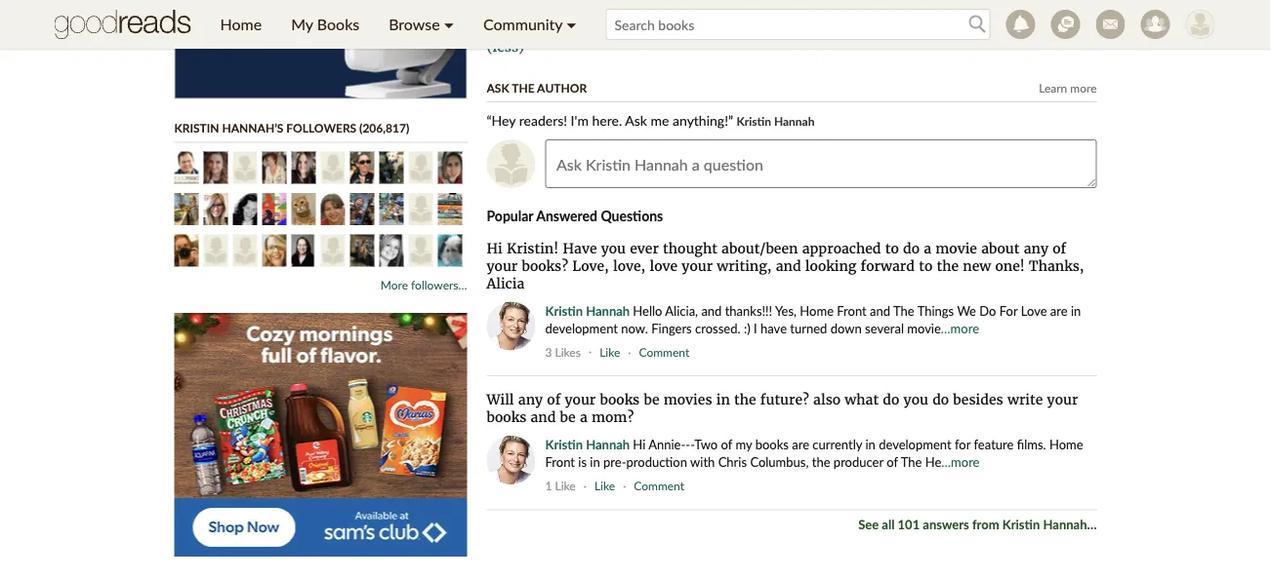 Task type: locate. For each thing, give the bounding box(es) containing it.
1 vertical spatial kristin hannah
[[545, 437, 630, 453]]

hannah for movies
[[586, 437, 630, 453]]

the up 'several'
[[893, 303, 915, 319]]

· for love,
[[589, 345, 592, 359]]

▾
[[444, 15, 454, 34], [567, 15, 577, 34]]

0 vertical spatial kristin hannah
[[545, 303, 630, 319]]

turned
[[790, 321, 827, 336]]

1 vertical spatial …more
[[942, 455, 980, 471]]

be
[[644, 391, 660, 409], [560, 409, 576, 427]]

1 vertical spatial like link
[[595, 479, 620, 493]]

1 horizontal spatial development
[[879, 437, 952, 453]]

like down pre-
[[595, 479, 615, 493]]

like link for love
[[600, 345, 625, 359]]

the inside the "will any of your books be movies in the future? also what do you do besides write your books and be a mom?"
[[734, 391, 756, 409]]

approached
[[802, 240, 881, 257]]

besides
[[953, 391, 1003, 409]]

0 vertical spatial hannah
[[774, 114, 815, 128]]

comment for thought
[[639, 345, 690, 359]]

questions
[[601, 208, 663, 225]]

0 vertical spatial comment
[[639, 345, 690, 359]]

forward
[[861, 257, 915, 275]]

0 horizontal spatial ask
[[487, 81, 509, 95]]

1 vertical spatial front
[[545, 455, 575, 471]]

see
[[858, 517, 879, 533]]

are up "columbus,"
[[792, 437, 809, 453]]

community ▾ button
[[469, 0, 591, 49]]

1 horizontal spatial home
[[800, 303, 834, 319]]

followers
[[286, 121, 357, 135]]

…more down we
[[941, 321, 979, 336]]

kristin up "is"
[[545, 437, 583, 453]]

the left the he
[[901, 455, 922, 471]]

former
[[500, 17, 548, 35]]

comment link down production
[[629, 479, 689, 493]]

comment down fingers
[[639, 345, 690, 359]]

development up 3 likes · like
[[545, 321, 618, 336]]

pidge_r... image
[[350, 193, 374, 226]]

1 vertical spatial are
[[792, 437, 809, 453]]

and inside the "will any of your books be movies in the future? also what do you do besides write your books and be a mom?"
[[531, 409, 556, 427]]

chris
[[718, 455, 747, 471]]

is
[[578, 455, 587, 471]]

0 vertical spatial home
[[220, 15, 262, 34]]

and left looking
[[776, 257, 801, 275]]

2 advertisement region from the top
[[174, 313, 467, 558]]

kristin inside a former attorney, kristin lives in the pacific northwest. (less)
[[618, 17, 665, 35]]

i
[[754, 321, 757, 336]]

vicki image
[[438, 235, 462, 267]]

a left 'mom?'
[[580, 409, 588, 427]]

1 horizontal spatial books
[[600, 391, 640, 409]]

1 horizontal spatial ·
[[589, 345, 592, 359]]

home inside the hello alicia, and thanks!!! yes, home front and the things we do for love are in development now. fingers crossed. :) i have turned down several movie
[[800, 303, 834, 319]]

development inside hi annie---two of my books are currently in development for feature films. home front is in pre-production with chris columbus, the producer of the he
[[879, 437, 952, 453]]

…more link down for on the right bottom
[[942, 455, 980, 471]]

to right forward
[[919, 257, 933, 275]]

1 horizontal spatial be
[[644, 391, 660, 409]]

any right about
[[1024, 240, 1049, 257]]

0 vertical spatial hi
[[487, 240, 503, 257]]

currently
[[813, 437, 862, 453]]

0 vertical spatial …more
[[941, 321, 979, 336]]

1 vertical spatial you
[[904, 391, 928, 409]]

of right one!
[[1053, 240, 1066, 257]]

kristin hannah link
[[545, 303, 630, 319], [545, 437, 630, 453]]

have
[[563, 240, 597, 257]]

(less) link
[[487, 38, 524, 55]]

kristin left lives
[[618, 17, 665, 35]]

(206,817)
[[359, 121, 409, 135]]

kristin up the steve s... icon
[[174, 121, 219, 135]]

0 vertical spatial movie
[[936, 240, 977, 257]]

1 horizontal spatial hi
[[633, 437, 646, 453]]

browse
[[389, 15, 440, 34]]

any
[[1024, 240, 1049, 257], [518, 391, 543, 409]]

be left movies
[[644, 391, 660, 409]]

0 vertical spatial you
[[601, 240, 626, 257]]

maria image
[[379, 152, 404, 184]]

1 horizontal spatial front
[[837, 303, 867, 319]]

hannah up now.
[[586, 303, 630, 319]]

like link down now.
[[600, 345, 625, 359]]

thanks,
[[1029, 257, 1084, 275]]

- left two
[[686, 437, 690, 453]]

▾ right former
[[567, 15, 577, 34]]

answered
[[536, 208, 598, 225]]

hi down popular
[[487, 240, 503, 257]]

in right "is"
[[590, 455, 600, 471]]

you left "ever"
[[601, 240, 626, 257]]

more followers… link
[[381, 276, 467, 294]]

1 horizontal spatial do
[[903, 240, 920, 257]]

adriana image
[[233, 193, 257, 226]]

0 horizontal spatial are
[[792, 437, 809, 453]]

laura image
[[204, 193, 228, 226]]

2 kristin hannah from the top
[[545, 437, 630, 453]]

do right what
[[883, 391, 900, 409]]

home left my
[[220, 15, 262, 34]]

annie-
[[648, 437, 686, 453]]

do up things
[[903, 240, 920, 257]]

:)
[[744, 321, 750, 336]]

2 kristin hannah link from the top
[[545, 437, 630, 453]]

0 horizontal spatial ·
[[584, 479, 587, 493]]

new
[[963, 257, 991, 275]]

love
[[1021, 303, 1047, 319]]

hannah
[[774, 114, 815, 128], [586, 303, 630, 319], [586, 437, 630, 453]]

hi kristin! have you ever thought about/been approached to do a movie about any of your books? love, love, love your writing, and looking forward to the new one! thanks, alicia link
[[487, 240, 1084, 292]]

▾ right the browse
[[444, 15, 454, 34]]

1 horizontal spatial any
[[1024, 240, 1049, 257]]

friend requests image
[[1141, 10, 1170, 39]]

movie down things
[[907, 321, 941, 336]]

the left pacific
[[723, 17, 745, 35]]

home up turned
[[800, 303, 834, 319]]

a inside hi kristin! have you ever thought about/been approached to do a movie about any of your books? love, love, love your writing, and looking forward to the new one! thanks, alicia
[[924, 240, 932, 257]]

tracy image
[[350, 235, 374, 267]]

home right films.
[[1050, 437, 1083, 453]]

101
[[898, 517, 920, 533]]

renee image
[[379, 235, 404, 267]]

in right love
[[1071, 303, 1081, 319]]

0 vertical spatial the
[[893, 303, 915, 319]]

movie left about
[[936, 240, 977, 257]]

1 vertical spatial ·
[[584, 479, 587, 493]]

0 horizontal spatial you
[[601, 240, 626, 257]]

hi for kristin!
[[487, 240, 503, 257]]

kristin hannah up "is"
[[545, 437, 630, 453]]

hi inside hi kristin! have you ever thought about/been approached to do a movie about any of your books? love, love, love your writing, and looking forward to the new one! thanks, alicia
[[487, 240, 503, 257]]

0 vertical spatial development
[[545, 321, 618, 336]]

hello
[[633, 303, 662, 319]]

ask
[[487, 81, 509, 95], [625, 112, 647, 128]]

0 vertical spatial ·
[[589, 345, 592, 359]]

the down "currently"
[[812, 455, 830, 471]]

he
[[925, 455, 942, 471]]

comment
[[639, 345, 690, 359], [634, 479, 684, 493]]

1 vertical spatial …more link
[[942, 455, 980, 471]]

books
[[317, 15, 360, 34]]

1 horizontal spatial you
[[904, 391, 928, 409]]

2 vertical spatial hannah
[[586, 437, 630, 453]]

are inside hi annie---two of my books are currently in development for feature films. home front is in pre-production with chris columbus, the producer of the he
[[792, 437, 809, 453]]

1 horizontal spatial are
[[1050, 303, 1068, 319]]

1 horizontal spatial ▾
[[567, 15, 577, 34]]

hi up production
[[633, 437, 646, 453]]

1 kristin hannah link from the top
[[545, 303, 630, 319]]

paula image
[[321, 152, 345, 184]]

k image
[[291, 152, 316, 184]]

home link
[[206, 0, 276, 49]]

0 vertical spatial like link
[[600, 345, 625, 359]]

ask left 'me'
[[625, 112, 647, 128]]

0 vertical spatial advertisement region
[[174, 0, 467, 99]]

you inside the "will any of your books be movies in the future? also what do you do besides write your books and be a mom?"
[[904, 391, 928, 409]]

0 horizontal spatial front
[[545, 455, 575, 471]]

parasto... image
[[321, 193, 345, 226]]

…more down for on the right bottom
[[942, 455, 980, 471]]

things
[[917, 303, 954, 319]]

0 horizontal spatial to
[[885, 240, 899, 257]]

you right what
[[904, 391, 928, 409]]

…more for about
[[941, 321, 979, 336]]

lacy image
[[262, 235, 287, 267]]

hannah inside "hey readers! i'm here. ask me anything!" kristin hannah
[[774, 114, 815, 128]]

1 vertical spatial hi
[[633, 437, 646, 453]]

the inside hi annie---two of my books are currently in development for feature films. home front is in pre-production with chris columbus, the producer of the he
[[812, 455, 830, 471]]

in inside the "will any of your books be movies in the future? also what do you do besides write your books and be a mom?"
[[716, 391, 730, 409]]

0 vertical spatial are
[[1050, 303, 1068, 319]]

1 vertical spatial any
[[518, 391, 543, 409]]

your down 3 likes · like
[[565, 391, 596, 409]]

looking
[[805, 257, 857, 275]]

kristin hannah link up 3 likes · like
[[545, 303, 630, 319]]

development up the he
[[879, 437, 952, 453]]

2 vertical spatial home
[[1050, 437, 1083, 453]]

northwest.
[[798, 17, 874, 35]]

leighann image
[[409, 152, 433, 184]]

mom?
[[592, 409, 634, 427]]

2 ▾ from the left
[[567, 15, 577, 34]]

kristin hannah up 3 likes · like
[[545, 303, 630, 319]]

you inside hi kristin! have you ever thought about/been approached to do a movie about any of your books? love, love, love your writing, and looking forward to the new one! thanks, alicia
[[601, 240, 626, 257]]

kristin hannah link up "is"
[[545, 437, 630, 453]]

hannah up ask kristin hannah a question 'text field'
[[774, 114, 815, 128]]

hannah up pre-
[[586, 437, 630, 453]]

· right 1 like link
[[584, 479, 587, 493]]

0 vertical spatial any
[[1024, 240, 1049, 257]]

any right will
[[518, 391, 543, 409]]

kristin inside "hey readers! i'm here. ask me anything!" kristin hannah
[[737, 114, 771, 128]]

front left "is"
[[545, 455, 575, 471]]

▾ for community ▾
[[567, 15, 577, 34]]

of right producer
[[887, 455, 898, 471]]

comment for be
[[634, 479, 684, 493]]

0 vertical spatial …more link
[[941, 321, 979, 336]]

jennife... image
[[291, 235, 316, 267]]

books
[[600, 391, 640, 409], [487, 409, 527, 427], [755, 437, 789, 453]]

front inside the hello alicia, and thanks!!! yes, home front and the things we do for love are in development now. fingers crossed. :) i have turned down several movie
[[837, 303, 867, 319]]

0 horizontal spatial development
[[545, 321, 618, 336]]

ask up "hey
[[487, 81, 509, 95]]

like
[[600, 345, 620, 359], [555, 479, 576, 493], [595, 479, 615, 493]]

popular answered questions
[[487, 208, 663, 225]]

and
[[776, 257, 801, 275], [701, 303, 722, 319], [870, 303, 891, 319], [531, 409, 556, 427]]

advertisement region
[[174, 0, 467, 99], [174, 313, 467, 558]]

like right likes
[[600, 345, 620, 359]]

one!
[[995, 257, 1025, 275]]

1 vertical spatial advertisement region
[[174, 313, 467, 558]]

0 vertical spatial a
[[924, 240, 932, 257]]

any inside the "will any of your books be movies in the future? also what do you do besides write your books and be a mom?"
[[518, 391, 543, 409]]

comment link
[[634, 345, 694, 359], [629, 479, 689, 493]]

the left "new"
[[937, 257, 959, 275]]

films.
[[1017, 437, 1046, 453]]

your right love
[[682, 257, 713, 275]]

…more for do
[[942, 455, 980, 471]]

3 likes · like
[[545, 345, 620, 359]]

0 vertical spatial front
[[837, 303, 867, 319]]

a inside the "will any of your books be movies in the future? also what do you do besides write your books and be a mom?"
[[580, 409, 588, 427]]

annmarie image
[[262, 152, 287, 184]]

notifications image
[[1006, 10, 1035, 39]]

two
[[694, 437, 718, 453]]

…more link for about
[[941, 321, 979, 336]]

be left 'mom?'
[[560, 409, 576, 427]]

like link down pre-
[[595, 479, 620, 493]]

also
[[813, 391, 841, 409]]

future?
[[760, 391, 809, 409]]

hi for annie-
[[633, 437, 646, 453]]

…more link for do
[[942, 455, 980, 471]]

1 vertical spatial development
[[879, 437, 952, 453]]

1 vertical spatial kristin hannah link
[[545, 437, 630, 453]]

steve s... image
[[174, 152, 199, 184]]

·
[[589, 345, 592, 359], [584, 479, 587, 493]]

…more link down we
[[941, 321, 979, 336]]

1 vertical spatial hannah
[[586, 303, 630, 319]]

and right will
[[531, 409, 556, 427]]

are right love
[[1050, 303, 1068, 319]]

0 horizontal spatial a
[[580, 409, 588, 427]]

1 ▾ from the left
[[444, 15, 454, 34]]

in right movies
[[716, 391, 730, 409]]

like link
[[600, 345, 625, 359], [595, 479, 620, 493]]

kristin right the anything!"
[[737, 114, 771, 128]]

a right forward
[[924, 240, 932, 257]]

from
[[972, 517, 999, 533]]

of
[[1053, 240, 1066, 257], [547, 391, 561, 409], [721, 437, 732, 453], [887, 455, 898, 471]]

my group discussions image
[[1051, 10, 1080, 39]]

the inside hi kristin! have you ever thought about/been approached to do a movie about any of your books? love, love, love your writing, and looking forward to the new one! thanks, alicia
[[937, 257, 959, 275]]

1 vertical spatial comment link
[[629, 479, 689, 493]]

0 horizontal spatial ▾
[[444, 15, 454, 34]]

0 horizontal spatial home
[[220, 15, 262, 34]]

books?
[[522, 257, 568, 275]]

0 vertical spatial comment link
[[634, 345, 694, 359]]

menu
[[206, 0, 591, 49]]

will
[[487, 391, 514, 409]]

hi inside hi annie---two of my books are currently in development for feature films. home front is in pre-production with chris columbus, the producer of the he
[[633, 437, 646, 453]]

writing,
[[717, 257, 772, 275]]

1 kristin hannah from the top
[[545, 303, 630, 319]]

Ask Kristin Hannah a question text field
[[545, 140, 1097, 188]]

comment down production
[[634, 479, 684, 493]]

columbus,
[[750, 455, 809, 471]]

1 vertical spatial the
[[901, 455, 922, 471]]

in up producer
[[866, 437, 876, 453]]

of down 3
[[547, 391, 561, 409]]

2 horizontal spatial home
[[1050, 437, 1083, 453]]

0 horizontal spatial hi
[[487, 240, 503, 257]]

holly image
[[174, 193, 199, 226]]

front up down
[[837, 303, 867, 319]]

1 vertical spatial movie
[[907, 321, 941, 336]]

do left besides
[[933, 391, 949, 409]]

1 vertical spatial comment
[[634, 479, 684, 493]]

0 vertical spatial ask
[[487, 81, 509, 95]]

0 vertical spatial kristin hannah link
[[545, 303, 630, 319]]

in
[[705, 17, 719, 35], [1071, 303, 1081, 319], [716, 391, 730, 409], [866, 437, 876, 453], [590, 455, 600, 471]]

in right lives
[[705, 17, 719, 35]]

kristin
[[618, 17, 665, 35], [737, 114, 771, 128], [174, 121, 219, 135], [545, 303, 583, 319], [545, 437, 583, 453], [1003, 517, 1040, 533]]

do
[[980, 303, 996, 319]]

0 horizontal spatial any
[[518, 391, 543, 409]]

comment link down fingers
[[634, 345, 694, 359]]

1 vertical spatial home
[[800, 303, 834, 319]]

· right likes
[[589, 345, 592, 359]]

and up crossed.
[[701, 303, 722, 319]]

do inside hi kristin! have you ever thought about/been approached to do a movie about any of your books? love, love, love your writing, and looking forward to the new one! thanks, alicia
[[903, 240, 920, 257]]

yes,
[[775, 303, 797, 319]]

to right approached
[[885, 240, 899, 257]]

write
[[1008, 391, 1043, 409]]

the left the future?
[[734, 391, 756, 409]]

1 horizontal spatial a
[[924, 240, 932, 257]]

0 horizontal spatial be
[[560, 409, 576, 427]]

- up with
[[690, 437, 694, 453]]

are inside the hello alicia, and thanks!!! yes, home front and the things we do for love are in development now. fingers crossed. :) i have turned down several movie
[[1050, 303, 1068, 319]]

ever
[[630, 240, 659, 257]]

comment link for be
[[629, 479, 689, 493]]

1 vertical spatial a
[[580, 409, 588, 427]]

in inside the hello alicia, and thanks!!! yes, home front and the things we do for love are in development now. fingers crossed. :) i have turned down several movie
[[1071, 303, 1081, 319]]

1 vertical spatial ask
[[625, 112, 647, 128]]

3 likes link
[[545, 345, 586, 359]]

-
[[686, 437, 690, 453], [690, 437, 694, 453]]

learn more link
[[1039, 81, 1097, 95]]

a former attorney, kristin lives in the pacific northwest. (less)
[[487, 17, 874, 55]]

1 horizontal spatial to
[[919, 257, 933, 275]]

"hey
[[487, 112, 516, 128]]

more followers…
[[381, 278, 467, 292]]

2 horizontal spatial books
[[755, 437, 789, 453]]

hi
[[487, 240, 503, 257], [633, 437, 646, 453]]



Task type: describe. For each thing, give the bounding box(es) containing it.
development inside the hello alicia, and thanks!!! yes, home front and the things we do for love are in development now. fingers crossed. :) i have turned down several movie
[[545, 321, 618, 336]]

attorney,
[[552, 17, 614, 35]]

hannah…
[[1043, 517, 1097, 533]]

all
[[882, 517, 895, 533]]

the inside hi annie---two of my books are currently in development for feature films. home front is in pre-production with chris columbus, the producer of the he
[[901, 455, 922, 471]]

my books
[[291, 15, 360, 34]]

feature
[[974, 437, 1014, 453]]

see all 101 answers from kristin hannah… link
[[858, 517, 1097, 533]]

kristin!
[[507, 240, 559, 257]]

kristin hannah's followers (206,817) link
[[174, 121, 409, 135]]

what
[[845, 391, 879, 409]]

love
[[650, 257, 678, 275]]

menu containing home
[[206, 0, 591, 49]]

tanya image
[[321, 235, 345, 267]]

ask the author
[[487, 81, 587, 95]]

hi kristin! have you ever thought about/been approached to do a movie about any of your books? love, love, love your writing, and looking forward to the new one! thanks, alicia
[[487, 240, 1084, 292]]

likes
[[555, 345, 581, 359]]

movie inside the hello alicia, and thanks!!! yes, home front and the things we do for love are in development now. fingers crossed. :) i have turned down several movie
[[907, 321, 941, 336]]

hello alicia, and thanks!!! yes, home front and the things we do for love are in development now. fingers crossed. :) i have turned down several movie
[[545, 303, 1081, 336]]

1 advertisement region from the top
[[174, 0, 467, 99]]

community ▾
[[483, 15, 577, 34]]

movie inside hi kristin! have you ever thought about/been approached to do a movie about any of your books? love, love, love your writing, and looking forward to the new one! thanks, alicia
[[936, 240, 977, 257]]

alicia,
[[665, 303, 698, 319]]

in inside a former attorney, kristin lives in the pacific northwest. (less)
[[705, 17, 719, 35]]

(less)
[[487, 38, 524, 55]]

0 horizontal spatial books
[[487, 409, 527, 427]]

and up 'several'
[[870, 303, 891, 319]]

kristin hannah link for you
[[545, 303, 630, 319]]

answers
[[923, 517, 969, 533]]

bob builder image
[[1186, 10, 1215, 39]]

anything!"
[[673, 112, 733, 128]]

janice image
[[379, 193, 404, 226]]

down
[[831, 321, 862, 336]]

kristin hannah for your
[[545, 437, 630, 453]]

0 horizontal spatial do
[[883, 391, 900, 409]]

more
[[381, 278, 408, 292]]

i'm
[[571, 112, 589, 128]]

1 - from the left
[[686, 437, 690, 453]]

kristin right from
[[1003, 517, 1040, 533]]

serena image
[[204, 152, 228, 184]]

pre-
[[603, 455, 626, 471]]

kristin hannah link for your
[[545, 437, 630, 453]]

followers…
[[411, 278, 467, 292]]

more
[[1070, 81, 1097, 95]]

about/been
[[722, 240, 798, 257]]

like right 1
[[555, 479, 576, 493]]

love,
[[572, 257, 609, 275]]

Search books text field
[[606, 9, 991, 40]]

ask the author link
[[487, 81, 587, 95]]

hannah for about/been
[[586, 303, 630, 319]]

about
[[981, 240, 1020, 257]]

browse ▾ button
[[374, 0, 469, 49]]

with
[[690, 455, 715, 471]]

see all 101 answers from kristin hannah…
[[858, 517, 1097, 533]]

the inside a former attorney, kristin lives in the pacific northwest. (less)
[[723, 17, 745, 35]]

and inside hi kristin! have you ever thought about/been approached to do a movie about any of your books? love, love, love your writing, and looking forward to the new one! thanks, alicia
[[776, 257, 801, 275]]

u 100x100 image
[[487, 140, 536, 188]]

jerry image
[[409, 235, 433, 267]]

the up the "readers!"
[[512, 81, 535, 95]]

books inside hi annie---two of my books are currently in development for feature films. home front is in pre-production with chris columbus, the producer of the he
[[755, 437, 789, 453]]

rachel image
[[438, 152, 462, 184]]

teresa image
[[350, 152, 374, 184]]

· for books
[[584, 479, 587, 493]]

1 horizontal spatial ask
[[625, 112, 647, 128]]

your right write
[[1047, 391, 1078, 409]]

fingers
[[651, 321, 692, 336]]

like for love,
[[600, 345, 620, 359]]

the inside the hello alicia, and thanks!!! yes, home front and the things we do for love are in development now. fingers crossed. :) i have turned down several movie
[[893, 303, 915, 319]]

will any of your books be movies in the future? also what do you do besides write your books and be a mom? link
[[487, 391, 1078, 427]]

hi annie---two of my books are currently in development for feature films. home front is in pre-production with chris columbus, the producer of the he
[[545, 437, 1083, 471]]

popular
[[487, 208, 533, 225]]

jessica... image
[[291, 193, 316, 226]]

of inside hi kristin! have you ever thought about/been approached to do a movie about any of your books? love, love, love your writing, and looking forward to the new one! thanks, alicia
[[1053, 240, 1066, 257]]

your left books?
[[487, 257, 518, 275]]

of inside the "will any of your books be movies in the future? also what do you do besides write your books and be a mom?"
[[547, 391, 561, 409]]

like link for and
[[595, 479, 620, 493]]

love,
[[613, 257, 646, 275]]

any inside hi kristin! have you ever thought about/been approached to do a movie about any of your books? love, love, love your writing, and looking forward to the new one! thanks, alicia
[[1024, 240, 1049, 257]]

a
[[487, 17, 496, 35]]

producer
[[834, 455, 884, 471]]

now.
[[621, 321, 648, 336]]

movies
[[664, 391, 712, 409]]

2 - from the left
[[690, 437, 694, 453]]

my
[[291, 15, 313, 34]]

inbox image
[[1096, 10, 1125, 39]]

front inside hi annie---two of my books are currently in development for feature films. home front is in pre-production with chris columbus, the producer of the he
[[545, 455, 575, 471]]

have
[[761, 321, 787, 336]]

comment link for thought
[[634, 345, 694, 359]]

1 like · like
[[545, 479, 615, 493]]

crossed.
[[695, 321, 741, 336]]

laura image
[[233, 235, 257, 267]]

2 horizontal spatial do
[[933, 391, 949, 409]]

learn
[[1039, 81, 1067, 95]]

Search for books to add to your shelves search field
[[606, 9, 991, 40]]

erika image
[[438, 193, 462, 226]]

we
[[957, 303, 976, 319]]

kristin hannah for you
[[545, 303, 630, 319]]

home inside home link
[[220, 15, 262, 34]]

▾ for browse ▾
[[444, 15, 454, 34]]

kristin up 3 likes link
[[545, 303, 583, 319]]

for
[[1000, 303, 1018, 319]]

production
[[626, 455, 687, 471]]

browse ▾
[[389, 15, 454, 34]]

angela image
[[174, 235, 199, 267]]

1 like link
[[545, 479, 581, 493]]

carlainya image
[[233, 152, 257, 184]]

jamie image
[[204, 235, 228, 267]]

readers!
[[519, 112, 567, 128]]

of left my
[[721, 437, 732, 453]]

my
[[736, 437, 752, 453]]

like for books
[[595, 479, 615, 493]]

community
[[483, 15, 563, 34]]

"hey readers! i'm here. ask me anything!" kristin hannah
[[487, 112, 815, 128]]

here.
[[592, 112, 622, 128]]

my books link
[[276, 0, 374, 49]]

home inside hi annie---two of my books are currently in development for feature films. home front is in pre-production with chris columbus, the producer of the he
[[1050, 437, 1083, 453]]

thanks!!!
[[725, 303, 772, 319]]

cynthia image
[[409, 193, 433, 226]]

thought
[[663, 240, 717, 257]]

for
[[955, 437, 971, 453]]

lives
[[669, 17, 701, 35]]

pacific
[[749, 17, 794, 35]]

lauren image
[[262, 193, 287, 226]]



Task type: vqa. For each thing, say whether or not it's contained in the screenshot.
based related to You have no recommendations based on your bookshelves yet.
no



